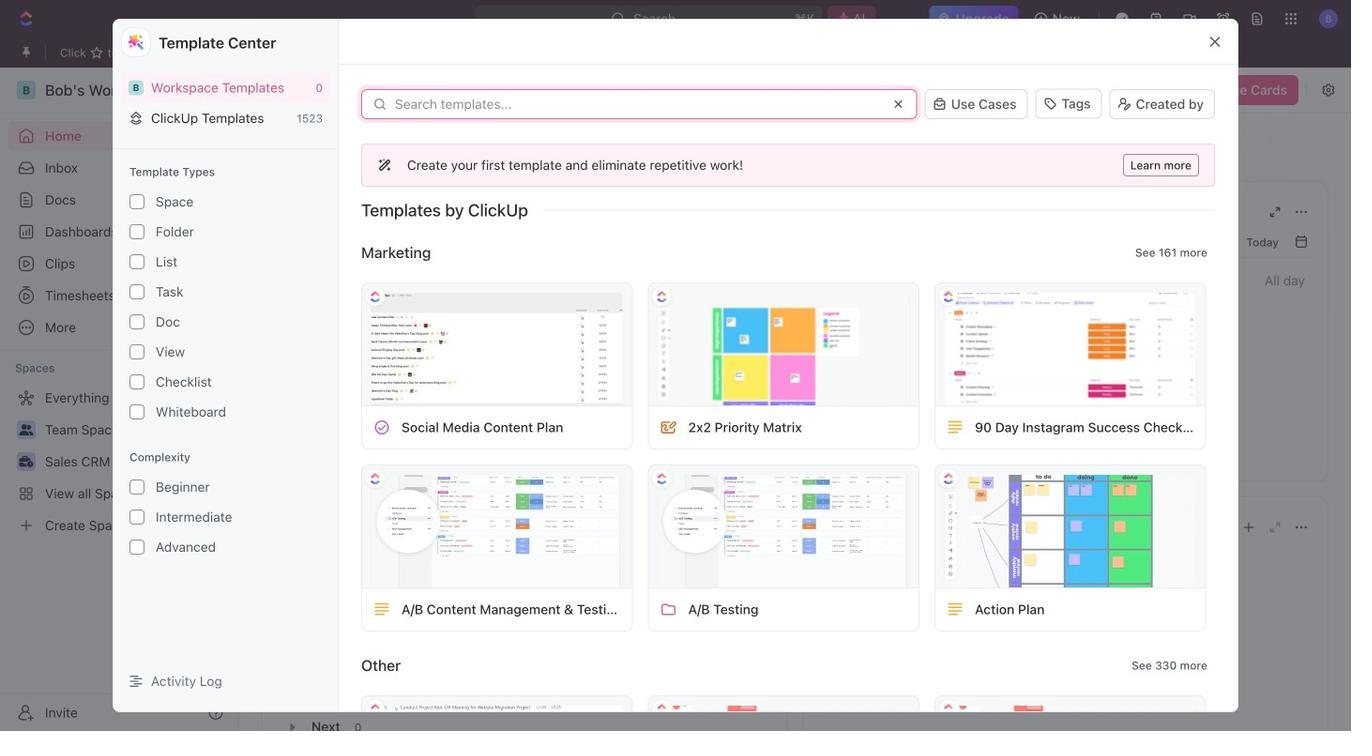 Task type: locate. For each thing, give the bounding box(es) containing it.
0 vertical spatial list template image
[[947, 419, 964, 436]]

whiteboard template image
[[660, 419, 677, 436]]

tab list
[[282, 543, 768, 589]]

list template image
[[947, 601, 964, 618]]

task template image
[[374, 419, 391, 436]]

folder template element
[[660, 601, 677, 618]]

None checkbox
[[130, 194, 145, 209], [130, 224, 145, 239], [130, 254, 145, 269], [130, 315, 145, 330], [130, 375, 145, 390], [130, 510, 145, 525], [130, 540, 145, 555], [130, 194, 145, 209], [130, 224, 145, 239], [130, 254, 145, 269], [130, 315, 145, 330], [130, 375, 145, 390], [130, 510, 145, 525], [130, 540, 145, 555]]

None checkbox
[[130, 284, 145, 300], [130, 345, 145, 360], [130, 405, 145, 420], [130, 480, 145, 495], [130, 284, 145, 300], [130, 345, 145, 360], [130, 405, 145, 420], [130, 480, 145, 495]]

tree
[[8, 383, 231, 541]]

sidebar navigation
[[0, 68, 239, 731]]

folder template image
[[660, 601, 677, 618]]

tree inside sidebar navigation
[[8, 383, 231, 541]]

1 horizontal spatial list template image
[[947, 419, 964, 436]]

1 vertical spatial list template image
[[374, 601, 391, 618]]

list template image
[[947, 419, 964, 436], [374, 601, 391, 618]]

list template element
[[947, 419, 964, 436], [374, 601, 391, 618], [947, 601, 964, 618]]

0 horizontal spatial list template image
[[374, 601, 391, 618]]

whiteboard template element
[[660, 419, 677, 436]]



Task type: vqa. For each thing, say whether or not it's contained in the screenshot.
Whiteboard template element
yes



Task type: describe. For each thing, give the bounding box(es) containing it.
Search templates... text field
[[395, 97, 880, 112]]

bob's workspace, , element
[[129, 80, 144, 95]]

task template element
[[374, 419, 391, 436]]



